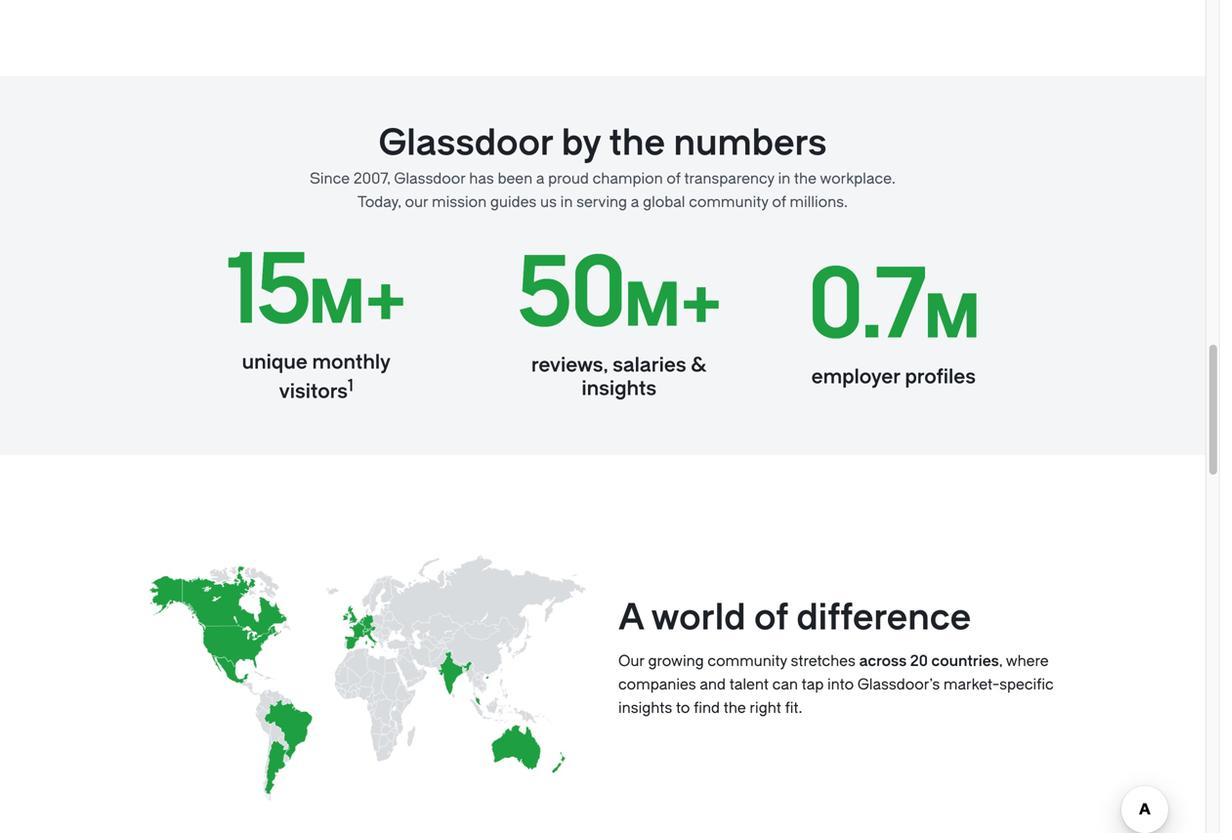 Task type: describe. For each thing, give the bounding box(es) containing it.
the inside , where companies and talent can tap into glassdoor's market-specific insights to find the right fit.
[[724, 700, 746, 717]]

global
[[643, 193, 685, 211]]

0 horizontal spatial in
[[561, 193, 573, 211]]

1 vertical spatial of
[[772, 193, 786, 211]]

2 horizontal spatial the
[[794, 170, 817, 188]]

18 m+
[[226, 236, 407, 347]]

1 vertical spatial a
[[631, 193, 639, 211]]

has
[[469, 170, 494, 188]]

been
[[498, 170, 533, 188]]

where
[[1006, 653, 1049, 670]]

insights inside reviews, salaries & insights
[[578, 377, 653, 400]]

proud
[[548, 170, 589, 188]]

community inside the glassdoor by the numbers since 2007, glassdoor has been a proud champion of transparency in the workplace. today, our mission guides us in serving a global community of millions.
[[689, 193, 769, 211]]

monthly
[[312, 351, 391, 374]]

insights inside , where companies and talent can tap into glassdoor's market-specific insights to find the right fit.
[[619, 700, 673, 717]]

&
[[688, 354, 703, 377]]

2007,
[[354, 170, 391, 188]]

since
[[310, 170, 350, 188]]

0 vertical spatial glassdoor
[[379, 123, 553, 164]]

millions.
[[790, 193, 848, 211]]

m+ for 57
[[617, 272, 715, 341]]

countries
[[932, 653, 999, 670]]

glassdoor's
[[858, 676, 940, 694]]

fit.
[[785, 700, 803, 717]]

champion
[[593, 170, 663, 188]]

m
[[934, 284, 991, 353]]

1 vertical spatial community
[[708, 653, 787, 670]]

can
[[773, 676, 798, 694]]

57 m+
[[517, 239, 715, 350]]

growing
[[648, 653, 704, 670]]

, where companies and talent can tap into glassdoor's market-specific insights to find the right fit.
[[619, 653, 1054, 717]]

market-
[[944, 676, 1000, 694]]

18
[[226, 236, 309, 347]]

0 vertical spatial in
[[778, 170, 791, 188]]

unique monthly visitors
[[242, 351, 391, 403]]

20
[[910, 653, 928, 670]]

stretches
[[791, 653, 856, 670]]



Task type: locate. For each thing, give the bounding box(es) containing it.
0.8
[[807, 251, 934, 362]]

in right us
[[561, 193, 573, 211]]

a world of difference
[[619, 598, 971, 639]]

in up millions.
[[778, 170, 791, 188]]

0 horizontal spatial the
[[609, 123, 665, 164]]

insights down companies on the bottom right of page
[[619, 700, 673, 717]]

our growing community stretches across 20 countries
[[619, 653, 999, 670]]

0 vertical spatial community
[[689, 193, 769, 211]]

find
[[694, 700, 720, 717]]

glassdoor up our
[[394, 170, 466, 188]]

community up talent at the right of the page
[[708, 653, 787, 670]]

workplace.
[[820, 170, 896, 188]]

0 vertical spatial insights
[[578, 377, 653, 400]]

0 vertical spatial of
[[667, 170, 681, 188]]

by
[[562, 123, 601, 164]]

community down transparency at top right
[[689, 193, 769, 211]]

specific
[[1000, 676, 1054, 694]]

glassdoor up has
[[379, 123, 553, 164]]

m+ for 18
[[309, 269, 407, 338]]

our
[[619, 653, 645, 670]]

m+ inside 18 m+
[[309, 269, 407, 338]]

of
[[667, 170, 681, 188], [772, 193, 786, 211], [754, 598, 788, 639]]

2 vertical spatial of
[[754, 598, 788, 639]]

and
[[700, 676, 726, 694]]

0 vertical spatial the
[[609, 123, 665, 164]]

transparency
[[684, 170, 775, 188]]

57
[[517, 239, 617, 350]]

companies
[[619, 676, 696, 694]]

profiles
[[910, 366, 981, 388]]

numbers
[[674, 123, 827, 164]]

0 vertical spatial a
[[536, 170, 545, 188]]

m+ up monthly
[[309, 269, 407, 338]]

the up millions.
[[794, 170, 817, 188]]

1 horizontal spatial a
[[631, 193, 639, 211]]

into
[[828, 676, 854, 694]]

serving
[[577, 193, 627, 211]]

1 vertical spatial glassdoor
[[394, 170, 466, 188]]

world
[[651, 598, 746, 639]]

insights
[[578, 377, 653, 400], [619, 700, 673, 717]]

visitors
[[279, 380, 348, 403]]

a
[[619, 598, 644, 639]]

0.8 m
[[807, 251, 991, 362]]

glassdoor
[[379, 123, 553, 164], [394, 170, 466, 188]]

of up our growing community stretches across 20 countries
[[754, 598, 788, 639]]

a down champion
[[631, 193, 639, 211]]

of left millions.
[[772, 193, 786, 211]]

0 horizontal spatial a
[[536, 170, 545, 188]]

,
[[999, 653, 1003, 670]]

us
[[540, 193, 557, 211]]

1 horizontal spatial m+
[[617, 272, 715, 341]]

1 vertical spatial insights
[[619, 700, 673, 717]]

difference
[[797, 598, 971, 639]]

guides
[[490, 193, 537, 211]]

employer
[[817, 366, 906, 388]]

of up global
[[667, 170, 681, 188]]

community
[[689, 193, 769, 211], [708, 653, 787, 670]]

unique
[[242, 351, 308, 374]]

the up champion
[[609, 123, 665, 164]]

m+ inside 57 m+
[[617, 272, 715, 341]]

employer profiles
[[817, 366, 981, 388]]

the
[[609, 123, 665, 164], [794, 170, 817, 188], [724, 700, 746, 717]]

a
[[536, 170, 545, 188], [631, 193, 639, 211]]

0 horizontal spatial m+
[[309, 269, 407, 338]]

m+ up salaries
[[617, 272, 715, 341]]

across
[[859, 653, 907, 670]]

a up us
[[536, 170, 545, 188]]

salaries
[[609, 354, 683, 377]]

in
[[778, 170, 791, 188], [561, 193, 573, 211]]

our
[[405, 193, 428, 211]]

1 horizontal spatial in
[[778, 170, 791, 188]]

m+
[[309, 269, 407, 338], [617, 272, 715, 341]]

tap
[[802, 676, 824, 694]]

1 horizontal spatial the
[[724, 700, 746, 717]]

2 vertical spatial the
[[724, 700, 746, 717]]

today,
[[358, 193, 401, 211]]

right
[[750, 700, 782, 717]]

to
[[676, 700, 690, 717]]

reviews, salaries & insights
[[528, 354, 703, 400]]

1 vertical spatial the
[[794, 170, 817, 188]]

the down talent at the right of the page
[[724, 700, 746, 717]]

reviews,
[[528, 354, 605, 377]]

1
[[348, 376, 354, 396]]

mission
[[432, 193, 487, 211]]

insights down salaries
[[578, 377, 653, 400]]

talent
[[730, 676, 769, 694]]

1 vertical spatial in
[[561, 193, 573, 211]]

glassdoor by the numbers since 2007, glassdoor has been a proud champion of transparency in the workplace. today, our mission guides us in serving a global community of millions.
[[310, 123, 896, 211]]



Task type: vqa. For each thing, say whether or not it's contained in the screenshot.
18 m+
yes



